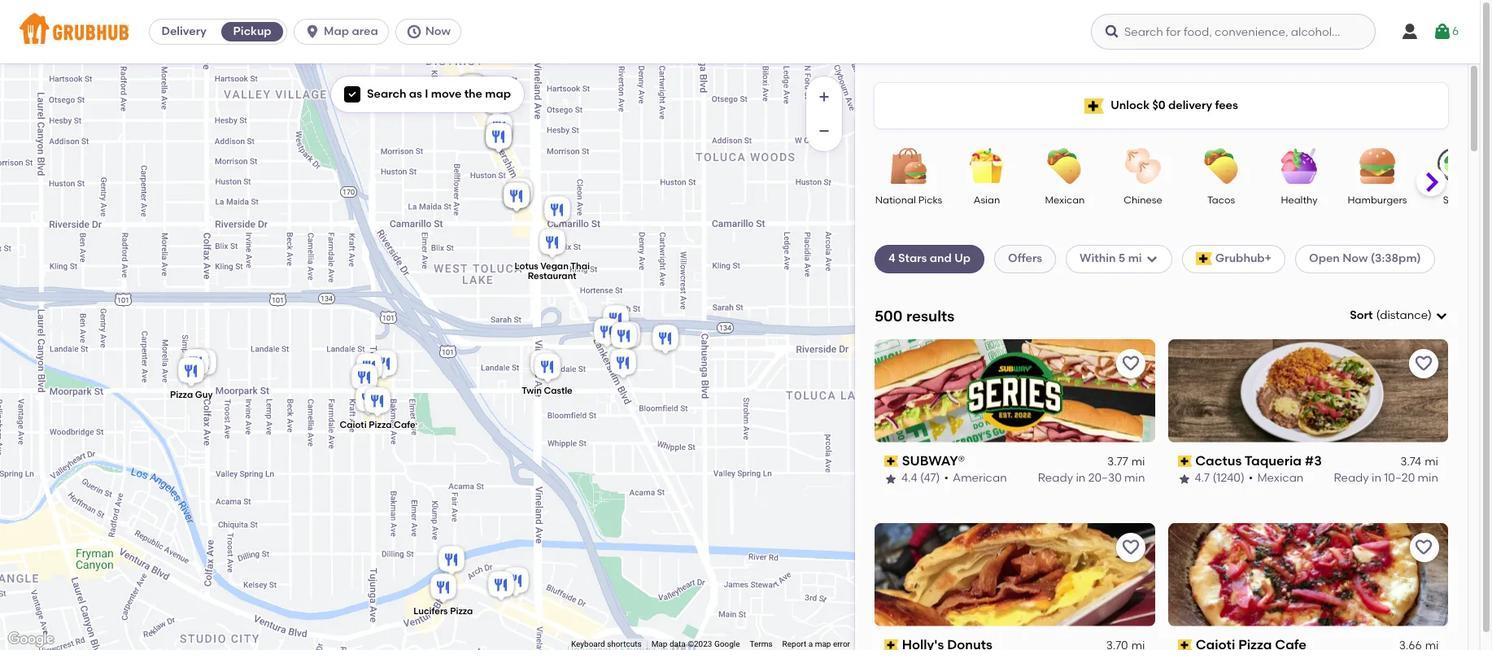 Task type: vqa. For each thing, say whether or not it's contained in the screenshot.
Holly's Donuts logo's SAVE THIS RESTAURANT button
yes



Task type: locate. For each thing, give the bounding box(es) containing it.
mi
[[1129, 252, 1142, 266], [1132, 455, 1145, 469], [1425, 455, 1439, 469]]

cactus taqueria #3 image
[[353, 350, 385, 386]]

1 ready from the left
[[1038, 472, 1074, 485]]

3.74 mi
[[1401, 455, 1439, 469]]

subscription pass image
[[1178, 456, 1192, 467], [885, 640, 899, 650], [1178, 640, 1192, 650]]

subway® logo image
[[875, 339, 1155, 443]]

0 vertical spatial pizza
[[170, 390, 193, 400]]

2 vertical spatial pizza
[[450, 606, 473, 616]]

zankou chicken image
[[611, 319, 643, 354]]

min down 3.74 mi
[[1418, 472, 1439, 485]]

1 vertical spatial map
[[815, 640, 831, 649]]

min
[[1125, 472, 1145, 485], [1418, 472, 1439, 485]]

mexican down taqueria
[[1258, 472, 1304, 485]]

•
[[945, 472, 949, 485], [1249, 472, 1254, 485]]

in for subway®
[[1076, 472, 1086, 485]]

lotus
[[514, 260, 538, 271]]

10–20
[[1385, 472, 1415, 485]]

lucifers pizza image
[[427, 571, 459, 607]]

min down "3.77 mi"
[[1125, 472, 1145, 485]]

save this restaurant button for holly's donuts logo
[[1116, 533, 1145, 562]]

map left area
[[324, 24, 349, 38]]

None field
[[1350, 308, 1449, 324]]

1 horizontal spatial •
[[1249, 472, 1254, 485]]

and
[[930, 252, 952, 266]]

subscription pass image for holly's donuts logo
[[885, 640, 899, 650]]

pizza right lucifers
[[450, 606, 473, 616]]

1 horizontal spatial in
[[1372, 472, 1382, 485]]

3.77 mi
[[1108, 455, 1145, 469]]

1 vertical spatial grubhub plus flag logo image
[[1196, 253, 1212, 266]]

0 horizontal spatial •
[[945, 472, 949, 485]]

0 vertical spatial map
[[324, 24, 349, 38]]

svg image
[[1401, 22, 1420, 42], [1433, 22, 1453, 42], [304, 24, 321, 40], [406, 24, 422, 40], [348, 90, 357, 99], [1146, 253, 1159, 266]]

pho noho image
[[455, 71, 488, 107]]

whata peach image
[[499, 564, 532, 600]]

0 horizontal spatial now
[[425, 24, 451, 38]]

tacos image
[[1193, 148, 1250, 184]]

20–30
[[1089, 472, 1122, 485]]

• right (47)
[[945, 472, 949, 485]]

google
[[714, 640, 740, 649]]

1 horizontal spatial mexican
[[1258, 472, 1304, 485]]

in left 10–20 at the bottom
[[1372, 472, 1382, 485]]

caioti pizza cafe lucifers pizza
[[339, 420, 473, 616]]

map right "a"
[[815, 640, 831, 649]]

save this restaurant button for caioti pizza cafe logo
[[1410, 533, 1439, 562]]

svg image for now
[[406, 24, 422, 40]]

svg image inside now button
[[406, 24, 422, 40]]

map right the the
[[485, 87, 511, 101]]

mexican
[[1045, 195, 1085, 206], [1258, 472, 1304, 485]]

ready left 20–30
[[1038, 472, 1074, 485]]

save this restaurant button for cactus taqueria #3 logo
[[1410, 349, 1439, 378]]

4.4
[[902, 472, 918, 485]]

pizza guy image
[[175, 354, 207, 390]]

dragon street image
[[483, 111, 516, 147]]

svg image inside map area button
[[304, 24, 321, 40]]

0 horizontal spatial min
[[1125, 472, 1145, 485]]

ready for subway®
[[1038, 472, 1074, 485]]

results
[[907, 306, 955, 325]]

save this restaurant image for cactus taqueria #3 logo
[[1414, 354, 1434, 373]]

0 vertical spatial now
[[425, 24, 451, 38]]

none field containing sort
[[1350, 308, 1449, 324]]

svg image
[[1104, 24, 1121, 40], [1436, 309, 1449, 322]]

star icon image for cactus taqueria #3
[[1178, 472, 1191, 485]]

svg image right ) on the top right of the page
[[1436, 309, 1449, 322]]

round table pizza image
[[541, 193, 573, 229]]

min for subway®
[[1125, 472, 1145, 485]]

1 vertical spatial now
[[1343, 252, 1368, 266]]

• for cactus taqueria #3
[[1249, 472, 1254, 485]]

4.7 (1240)
[[1195, 472, 1245, 485]]

0 vertical spatial svg image
[[1104, 24, 1121, 40]]

0 horizontal spatial map
[[324, 24, 349, 38]]

plus icon image
[[816, 89, 833, 105]]

ready
[[1038, 472, 1074, 485], [1334, 472, 1369, 485]]

6 button
[[1433, 17, 1459, 46]]

keyboard shortcuts
[[571, 640, 642, 649]]

cactus taqueria #3 logo image
[[1168, 339, 1449, 443]]

lotus vegan thai restaurant
[[514, 260, 590, 281]]

map inside button
[[324, 24, 349, 38]]

unlock
[[1111, 98, 1150, 112]]

0 horizontal spatial ready
[[1038, 472, 1074, 485]]

delivery button
[[150, 19, 218, 45]]

cactus
[[1196, 453, 1242, 469]]

ready left 10–20 at the bottom
[[1334, 472, 1369, 485]]

jinya ramen bar image
[[435, 543, 468, 579]]

1 horizontal spatial svg image
[[1436, 309, 1449, 322]]

0 horizontal spatial map
[[485, 87, 511, 101]]

(
[[1377, 308, 1380, 322]]

search as i move the map
[[367, 87, 511, 101]]

tony's deli image
[[599, 302, 632, 338]]

sort
[[1350, 308, 1373, 322]]

sushi ran image
[[649, 322, 682, 358]]

1 star icon image from the left
[[885, 472, 898, 485]]

now up 'search as i move the map'
[[425, 24, 451, 38]]

sushi
[[1444, 195, 1468, 206]]

0 vertical spatial grubhub plus flag logo image
[[1085, 98, 1105, 114]]

1 in from the left
[[1076, 472, 1086, 485]]

grubhub plus flag logo image for grubhub+
[[1196, 253, 1212, 266]]

mi for subway®
[[1132, 455, 1145, 469]]

the coffee bean & tea leaf image
[[590, 315, 623, 351]]

1 horizontal spatial pizza
[[368, 420, 391, 430]]

1 vertical spatial mexican
[[1258, 472, 1304, 485]]

map left data
[[652, 640, 668, 649]]

keyboard
[[571, 640, 605, 649]]

star icon image for subway®
[[885, 472, 898, 485]]

cactus taqueria #3
[[1196, 453, 1322, 469]]

0 horizontal spatial star icon image
[[885, 472, 898, 485]]

smashin buns image
[[471, 74, 503, 110]]

• down cactus taqueria #3
[[1249, 472, 1254, 485]]

mexican down mexican 'image'
[[1045, 195, 1085, 206]]

1 vertical spatial svg image
[[1436, 309, 1449, 322]]

1 horizontal spatial star icon image
[[1178, 472, 1191, 485]]

0 horizontal spatial mexican
[[1045, 195, 1085, 206]]

baja fresh image
[[608, 319, 640, 355]]

main navigation navigation
[[0, 0, 1480, 63]]

2 ready from the left
[[1334, 472, 1369, 485]]

mi right 3.74 at the right bottom
[[1425, 455, 1439, 469]]

holly's donuts image
[[348, 361, 380, 397]]

svg image for search as i move the map
[[348, 90, 357, 99]]

0 horizontal spatial grubhub plus flag logo image
[[1085, 98, 1105, 114]]

terms link
[[750, 640, 773, 649]]

asian
[[974, 195, 1000, 206]]

0 horizontal spatial in
[[1076, 472, 1086, 485]]

2 • from the left
[[1249, 472, 1254, 485]]

1 horizontal spatial map
[[652, 640, 668, 649]]

data
[[670, 640, 686, 649]]

star icon image
[[885, 472, 898, 485], [1178, 472, 1191, 485]]

1 • from the left
[[945, 472, 949, 485]]

now right open
[[1343, 252, 1368, 266]]

distance
[[1380, 308, 1428, 322]]

waba grill image
[[500, 179, 533, 215]]

boba time image
[[503, 175, 536, 211]]

svg image inside 6 button
[[1433, 22, 1453, 42]]

1 horizontal spatial grubhub plus flag logo image
[[1196, 253, 1212, 266]]

1 horizontal spatial min
[[1418, 472, 1439, 485]]

1 min from the left
[[1125, 472, 1145, 485]]

1 vertical spatial pizza
[[368, 420, 391, 430]]

grubhub plus flag logo image for unlock $0 delivery fees
[[1085, 98, 1105, 114]]

2 min from the left
[[1418, 472, 1439, 485]]

now inside button
[[425, 24, 451, 38]]

mi right 5
[[1129, 252, 1142, 266]]

map
[[485, 87, 511, 101], [815, 640, 831, 649]]

now button
[[395, 19, 468, 45]]

map
[[324, 24, 349, 38], [652, 640, 668, 649]]

lenzini's pizza image
[[476, 81, 508, 117]]

pizza left cafe
[[368, 420, 391, 430]]

now
[[425, 24, 451, 38], [1343, 252, 1368, 266]]

save this restaurant button
[[1116, 349, 1145, 378], [1410, 349, 1439, 378], [1116, 533, 1145, 562], [1410, 533, 1439, 562]]

area
[[352, 24, 378, 38]]

in
[[1076, 472, 1086, 485], [1372, 472, 1382, 485]]

©2023
[[688, 640, 713, 649]]

pizza
[[170, 390, 193, 400], [368, 420, 391, 430], [450, 606, 473, 616]]

offers
[[1008, 252, 1043, 266]]

delivery
[[162, 24, 207, 38]]

in left 20–30
[[1076, 472, 1086, 485]]

star icon image down subscription pass icon
[[885, 472, 898, 485]]

unlock $0 delivery fees
[[1111, 98, 1239, 112]]

grubhub plus flag logo image
[[1085, 98, 1105, 114], [1196, 253, 1212, 266]]

0 horizontal spatial svg image
[[1104, 24, 1121, 40]]

(3:38pm)
[[1371, 252, 1422, 266]]

star icon image left 4.7
[[1178, 472, 1191, 485]]

uncle andre's bbq image
[[179, 346, 212, 382]]

mi right 3.77
[[1132, 455, 1145, 469]]

bad-ass breakfast burritos image
[[482, 120, 515, 156]]

svg image up unlock
[[1104, 24, 1121, 40]]

1 vertical spatial map
[[652, 640, 668, 649]]

cafe
[[394, 420, 415, 430]]

0 horizontal spatial pizza
[[170, 390, 193, 400]]

the
[[464, 87, 483, 101]]

chinese
[[1124, 195, 1163, 206]]

3.77
[[1108, 455, 1129, 469]]

subway®
[[902, 453, 965, 469]]

• mexican
[[1249, 472, 1304, 485]]

save this restaurant image
[[1121, 354, 1141, 373], [1414, 354, 1434, 373], [1121, 538, 1141, 557], [1414, 538, 1434, 557]]

2 in from the left
[[1372, 472, 1382, 485]]

grubhub plus flag logo image left unlock
[[1085, 98, 1105, 114]]

pizza left guy
[[170, 390, 193, 400]]

2 star icon image from the left
[[1178, 472, 1191, 485]]

dog haus image
[[482, 120, 515, 156]]

grubhub plus flag logo image left grubhub+
[[1196, 253, 1212, 266]]

)
[[1428, 308, 1432, 322]]

5
[[1119, 252, 1126, 266]]

within
[[1080, 252, 1116, 266]]

map for map area
[[324, 24, 349, 38]]

1 horizontal spatial ready
[[1334, 472, 1369, 485]]

0 vertical spatial mexican
[[1045, 195, 1085, 206]]

error
[[833, 640, 850, 649]]



Task type: describe. For each thing, give the bounding box(es) containing it.
national picks
[[875, 195, 943, 206]]

mi for cactus taqueria #3
[[1425, 455, 1439, 469]]

castle
[[544, 385, 572, 396]]

svg image for 6
[[1433, 22, 1453, 42]]

4.4 (47)
[[902, 472, 940, 485]]

mexican image
[[1037, 148, 1094, 184]]

within 5 mi
[[1080, 252, 1142, 266]]

• for subway®
[[945, 472, 949, 485]]

svg image inside main navigation navigation
[[1104, 24, 1121, 40]]

up
[[955, 252, 971, 266]]

national
[[875, 195, 916, 206]]

report a map error link
[[783, 640, 850, 649]]

map region
[[0, 0, 1023, 650]]

lucifers
[[413, 606, 448, 616]]

1 horizontal spatial map
[[815, 640, 831, 649]]

open
[[1309, 252, 1340, 266]]

a
[[809, 640, 813, 649]]

american
[[953, 472, 1007, 485]]

twin castle pizza guy
[[170, 385, 572, 400]]

healthy
[[1281, 195, 1318, 206]]

map data ©2023 google
[[652, 640, 740, 649]]

as
[[409, 87, 422, 101]]

save this restaurant image for subway® logo
[[1121, 354, 1141, 373]]

open now (3:38pm)
[[1309, 252, 1422, 266]]

taqueria
[[1245, 453, 1302, 469]]

svg image for map area
[[304, 24, 321, 40]]

0 vertical spatial map
[[485, 87, 511, 101]]

#3
[[1305, 453, 1322, 469]]

4
[[889, 252, 896, 266]]

crafted donuts & bagels image
[[480, 85, 512, 121]]

• american
[[945, 472, 1007, 485]]

picks
[[919, 195, 943, 206]]

hawaiian hot chicken image
[[187, 346, 219, 382]]

report a map error
[[783, 640, 850, 649]]

sushi image
[[1427, 148, 1484, 184]]

min for cactus taqueria #3
[[1418, 472, 1439, 485]]

jersey mike's image
[[500, 179, 533, 215]]

6
[[1453, 24, 1459, 38]]

i
[[425, 87, 428, 101]]

grubhub+
[[1216, 252, 1272, 266]]

ernie's mexican restaurant image
[[607, 346, 639, 382]]

pizza hut image
[[527, 347, 560, 383]]

lotus vegan thai restaurant image
[[536, 226, 568, 262]]

the fox and hounds image
[[485, 568, 517, 604]]

chinese image
[[1115, 148, 1172, 184]]

caioti pizza cafe image
[[361, 385, 393, 420]]

pickup
[[233, 24, 272, 38]]

the dish thai fusion cuisine image
[[178, 346, 210, 382]]

(47)
[[920, 472, 940, 485]]

keyboard shortcuts button
[[571, 639, 642, 650]]

caioti
[[339, 420, 366, 430]]

the urban skillet image
[[470, 75, 503, 111]]

500 results
[[875, 306, 955, 325]]

stars
[[899, 252, 927, 266]]

the pizza press image
[[455, 71, 488, 107]]

guy
[[195, 390, 212, 400]]

delivery
[[1169, 98, 1213, 112]]

ready in 10–20 min
[[1334, 472, 1439, 485]]

proceed to checkout
[[1359, 591, 1478, 605]]

checkout
[[1423, 591, 1478, 605]]

google image
[[4, 629, 58, 650]]

proceed
[[1359, 591, 1406, 605]]

sort ( distance )
[[1350, 308, 1432, 322]]

pizza inside the twin castle pizza guy
[[170, 390, 193, 400]]

restaurant
[[528, 270, 576, 281]]

subway® image
[[367, 347, 400, 383]]

vegan
[[540, 260, 568, 271]]

3.74
[[1401, 455, 1422, 469]]

twin castle image
[[531, 350, 564, 386]]

shortcuts
[[607, 640, 642, 649]]

move
[[431, 87, 462, 101]]

national picks image
[[881, 148, 938, 184]]

minus icon image
[[816, 123, 833, 139]]

fees
[[1215, 98, 1239, 112]]

in for cactus taqueria #3
[[1372, 472, 1382, 485]]

terms
[[750, 640, 773, 649]]

map area button
[[294, 19, 395, 45]]

ready in 20–30 min
[[1038, 472, 1145, 485]]

save this restaurant image for holly's donuts logo
[[1121, 538, 1141, 557]]

save this restaurant image for caioti pizza cafe logo
[[1414, 538, 1434, 557]]

4.7
[[1195, 472, 1210, 485]]

lbk image
[[352, 383, 385, 419]]

500
[[875, 306, 903, 325]]

asian image
[[959, 148, 1016, 184]]

$0
[[1153, 98, 1166, 112]]

proceed to checkout button
[[1309, 584, 1493, 613]]

holly's donuts logo image
[[875, 523, 1155, 626]]

search
[[367, 87, 406, 101]]

hamburgers
[[1348, 195, 1408, 206]]

report
[[783, 640, 807, 649]]

healthy image
[[1271, 148, 1328, 184]]

pickup button
[[218, 19, 287, 45]]

1 horizontal spatial now
[[1343, 252, 1368, 266]]

firehouse subs image
[[455, 72, 488, 108]]

ready for cactus taqueria #3
[[1334, 472, 1369, 485]]

4 stars and up
[[889, 252, 971, 266]]

hamburgers image
[[1349, 148, 1406, 184]]

subscription pass image
[[885, 456, 899, 467]]

Search for food, convenience, alcohol... search field
[[1091, 14, 1376, 50]]

caioti pizza cafe logo image
[[1168, 523, 1449, 626]]

subscription pass image for caioti pizza cafe logo
[[1178, 640, 1192, 650]]

tacos
[[1208, 195, 1235, 206]]

2 horizontal spatial pizza
[[450, 606, 473, 616]]

twin
[[521, 385, 542, 396]]

save this restaurant button for subway® logo
[[1116, 349, 1145, 378]]

to
[[1409, 591, 1421, 605]]

(1240)
[[1213, 472, 1245, 485]]

map area
[[324, 24, 378, 38]]

map for map data ©2023 google
[[652, 640, 668, 649]]



